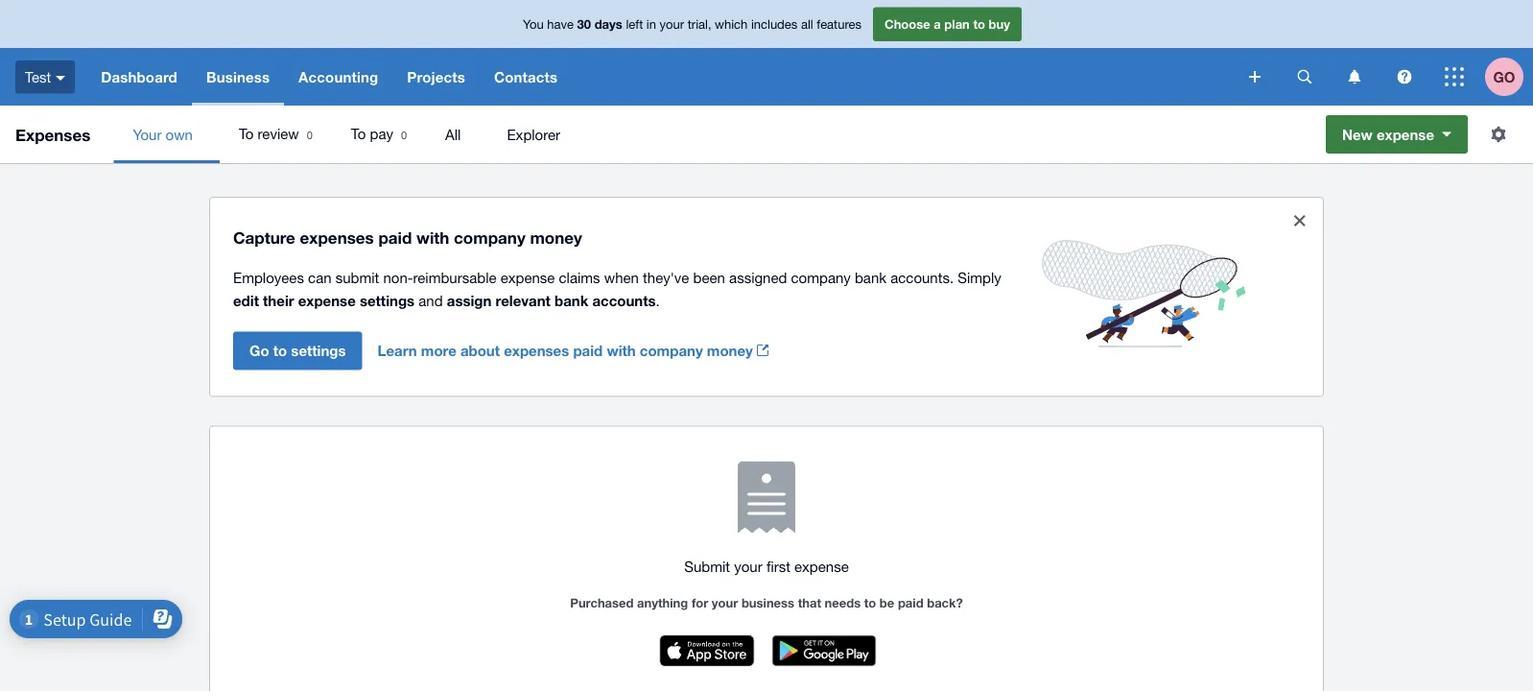 Task type: describe. For each thing, give the bounding box(es) containing it.
settings inside button
[[291, 342, 346, 359]]

2 vertical spatial paid
[[898, 595, 924, 610]]

accounts
[[593, 292, 656, 309]]

projects button
[[393, 48, 480, 106]]

have
[[547, 17, 574, 31]]

0 vertical spatial your
[[660, 17, 685, 31]]

business
[[742, 595, 795, 610]]

close image
[[1282, 202, 1320, 240]]

banner containing dashboard
[[0, 0, 1534, 106]]

days
[[595, 17, 623, 31]]

company inside button
[[640, 342, 703, 359]]

dashboard link
[[87, 48, 192, 106]]

2 vertical spatial to
[[865, 595, 877, 610]]

first
[[767, 558, 791, 575]]

which
[[715, 17, 748, 31]]

expenses
[[15, 125, 91, 144]]

group containing to review
[[114, 106, 1311, 163]]

trial,
[[688, 17, 712, 31]]

to pay 0
[[351, 125, 407, 142]]

expense up the relevant
[[501, 269, 555, 286]]

accounting button
[[284, 48, 393, 106]]

back?
[[927, 595, 964, 610]]

all
[[445, 126, 461, 143]]

non-
[[383, 269, 413, 286]]

features
[[817, 17, 862, 31]]

all button
[[426, 106, 488, 163]]

download expense claims for ios button link
[[650, 635, 765, 673]]

your own button
[[114, 106, 220, 163]]

left
[[626, 17, 643, 31]]

be
[[880, 595, 895, 610]]

to for to review
[[239, 125, 254, 142]]

0 horizontal spatial money
[[530, 228, 583, 247]]

reimbursable
[[413, 269, 497, 286]]

their
[[263, 292, 294, 309]]

0 vertical spatial company
[[454, 228, 526, 247]]

buy
[[989, 17, 1011, 31]]

go to settings
[[250, 342, 346, 359]]

to review 0
[[239, 125, 313, 142]]

choose
[[885, 17, 931, 31]]

0 horizontal spatial bank
[[555, 292, 589, 309]]

your
[[133, 126, 162, 143]]

claims
[[559, 269, 601, 286]]

assign
[[447, 292, 492, 309]]

needs
[[825, 595, 861, 610]]

postal workers catching money image
[[1019, 217, 1270, 371]]

submit
[[336, 269, 379, 286]]

0 horizontal spatial with
[[417, 228, 450, 247]]

when
[[605, 269, 639, 286]]

explorer button
[[488, 106, 587, 163]]

expense up the that
[[795, 558, 849, 575]]

choose a plan to buy
[[885, 17, 1011, 31]]

business button
[[192, 48, 284, 106]]

.
[[656, 292, 660, 309]]

2 vertical spatial your
[[712, 595, 738, 610]]

relevant
[[496, 292, 551, 309]]

capture
[[233, 228, 296, 247]]

capture expenses paid with company money
[[233, 228, 583, 247]]

settings menu image
[[1480, 115, 1519, 154]]

explorer
[[507, 126, 561, 143]]

simply
[[958, 269, 1002, 286]]

can
[[308, 269, 332, 286]]



Task type: vqa. For each thing, say whether or not it's contained in the screenshot.
The Contacts
yes



Task type: locate. For each thing, give the bounding box(es) containing it.
to left buy
[[974, 17, 986, 31]]

contacts
[[494, 68, 558, 85]]

company down .
[[640, 342, 703, 359]]

1 horizontal spatial to
[[351, 125, 366, 142]]

go
[[1494, 68, 1516, 85]]

paid up non-
[[379, 228, 412, 247]]

company right assigned on the top
[[792, 269, 851, 286]]

1 horizontal spatial to
[[865, 595, 877, 610]]

1 vertical spatial to
[[273, 342, 287, 359]]

purchased
[[570, 595, 634, 610]]

bank down "claims"
[[555, 292, 589, 309]]

company inside employees can submit non-reimbursable expense claims when they've been assigned company bank accounts. simply edit their expense settings and assign relevant bank accounts .
[[792, 269, 851, 286]]

for
[[692, 595, 709, 610]]

0 vertical spatial money
[[530, 228, 583, 247]]

business
[[206, 68, 270, 85]]

learn
[[378, 342, 417, 359]]

1 horizontal spatial bank
[[855, 269, 887, 286]]

test button
[[0, 48, 87, 106]]

go to settings link
[[233, 331, 378, 370]]

paid down accounts
[[573, 342, 603, 359]]

0 right pay
[[401, 129, 407, 141]]

review
[[258, 125, 299, 142]]

to left pay
[[351, 125, 366, 142]]

bank left accounts.
[[855, 269, 887, 286]]

plan
[[945, 17, 970, 31]]

2 horizontal spatial company
[[792, 269, 851, 286]]

0 vertical spatial bank
[[855, 269, 887, 286]]

2 to from the left
[[351, 125, 366, 142]]

own
[[166, 126, 193, 143]]

your right for
[[712, 595, 738, 610]]

and
[[419, 292, 443, 309]]

0
[[307, 129, 313, 141], [401, 129, 407, 141]]

with up reimbursable
[[417, 228, 450, 247]]

0 inside to pay 0
[[401, 129, 407, 141]]

paid
[[379, 228, 412, 247], [573, 342, 603, 359], [898, 595, 924, 610]]

to left be at the bottom right of the page
[[865, 595, 877, 610]]

go to settings button
[[233, 331, 362, 370]]

edit
[[233, 292, 259, 309]]

all
[[801, 17, 814, 31]]

2 horizontal spatial to
[[974, 17, 986, 31]]

1 horizontal spatial with
[[607, 342, 636, 359]]

your left 'first'
[[735, 558, 763, 575]]

employees
[[233, 269, 304, 286]]

you
[[523, 17, 544, 31]]

your own
[[133, 126, 193, 143]]

30
[[578, 17, 591, 31]]

expenses inside button
[[504, 342, 570, 359]]

been
[[694, 269, 726, 286]]

employees can submit non-reimbursable expense claims when they've been assigned company bank accounts. simply edit their expense settings and assign relevant bank accounts .
[[233, 269, 1002, 309]]

they've
[[643, 269, 690, 286]]

download expense claims for android button image
[[765, 628, 884, 674]]

anything
[[637, 595, 689, 610]]

navigation containing dashboard
[[87, 48, 1236, 106]]

learn more about expenses paid with company money button
[[378, 331, 784, 370]]

your
[[660, 17, 685, 31], [735, 558, 763, 575], [712, 595, 738, 610]]

1 horizontal spatial paid
[[573, 342, 603, 359]]

to for to pay
[[351, 125, 366, 142]]

your right in
[[660, 17, 685, 31]]

expense inside popup button
[[1377, 126, 1435, 143]]

0 vertical spatial paid
[[379, 228, 412, 247]]

1 horizontal spatial money
[[707, 342, 753, 359]]

company
[[454, 228, 526, 247], [792, 269, 851, 286], [640, 342, 703, 359]]

in
[[647, 17, 657, 31]]

1 0 from the left
[[307, 129, 313, 141]]

svg image
[[1250, 71, 1261, 83], [56, 76, 65, 80]]

settings down non-
[[360, 292, 415, 309]]

expense right new
[[1377, 126, 1435, 143]]

go
[[250, 342, 269, 359]]

a
[[934, 17, 941, 31]]

accounts.
[[891, 269, 954, 286]]

to
[[974, 17, 986, 31], [273, 342, 287, 359], [865, 595, 877, 610]]

accounting
[[299, 68, 378, 85]]

purchased anything for your business that needs to be paid back?
[[570, 595, 964, 610]]

money down been
[[707, 342, 753, 359]]

0 vertical spatial to
[[974, 17, 986, 31]]

expense
[[1377, 126, 1435, 143], [501, 269, 555, 286], [298, 292, 356, 309], [795, 558, 849, 575]]

submit
[[685, 558, 731, 575]]

projects
[[407, 68, 466, 85]]

0 for pay
[[401, 129, 407, 141]]

svg image
[[1446, 67, 1465, 86], [1298, 70, 1313, 84], [1349, 70, 1362, 84], [1398, 70, 1413, 84]]

1 vertical spatial with
[[607, 342, 636, 359]]

paid inside button
[[573, 342, 603, 359]]

about
[[461, 342, 500, 359]]

0 for review
[[307, 129, 313, 141]]

0 horizontal spatial company
[[454, 228, 526, 247]]

money
[[530, 228, 583, 247], [707, 342, 753, 359]]

download expense claims for ios button image
[[650, 635, 765, 667]]

to left review
[[239, 125, 254, 142]]

learn more about expenses paid with company money link
[[378, 331, 784, 370]]

learn more about expenses paid with company money
[[378, 342, 753, 359]]

group
[[114, 106, 1311, 163]]

banner
[[0, 0, 1534, 106]]

settings
[[360, 292, 415, 309], [291, 342, 346, 359]]

navigation inside banner
[[87, 48, 1236, 106]]

0 vertical spatial with
[[417, 228, 450, 247]]

0 horizontal spatial settings
[[291, 342, 346, 359]]

that
[[798, 595, 822, 610]]

expense down can at the left
[[298, 292, 356, 309]]

includes
[[752, 17, 798, 31]]

1 vertical spatial your
[[735, 558, 763, 575]]

1 to from the left
[[239, 125, 254, 142]]

new expense
[[1343, 126, 1435, 143]]

1 vertical spatial settings
[[291, 342, 346, 359]]

dashboard
[[101, 68, 178, 85]]

with inside button
[[607, 342, 636, 359]]

to right go
[[273, 342, 287, 359]]

expenses
[[300, 228, 374, 247], [504, 342, 570, 359]]

paid right be at the bottom right of the page
[[898, 595, 924, 610]]

svg image inside test popup button
[[56, 76, 65, 80]]

expenses down the relevant
[[504, 342, 570, 359]]

capture expenses paid with company money status
[[210, 198, 1324, 396]]

settings inside employees can submit non-reimbursable expense claims when they've been assigned company bank accounts. simply edit their expense settings and assign relevant bank accounts .
[[360, 292, 415, 309]]

0 vertical spatial settings
[[360, 292, 415, 309]]

1 vertical spatial bank
[[555, 292, 589, 309]]

with
[[417, 228, 450, 247], [607, 342, 636, 359]]

new
[[1343, 126, 1373, 143]]

1 vertical spatial company
[[792, 269, 851, 286]]

1 vertical spatial money
[[707, 342, 753, 359]]

0 vertical spatial expenses
[[300, 228, 374, 247]]

0 horizontal spatial svg image
[[56, 76, 65, 80]]

bank
[[855, 269, 887, 286], [555, 292, 589, 309]]

submit your first expense
[[685, 558, 849, 575]]

0 horizontal spatial to
[[239, 125, 254, 142]]

1 horizontal spatial svg image
[[1250, 71, 1261, 83]]

settings right go
[[291, 342, 346, 359]]

pay
[[370, 125, 394, 142]]

assigned
[[730, 269, 788, 286]]

to inside button
[[273, 342, 287, 359]]

1 horizontal spatial company
[[640, 342, 703, 359]]

go button
[[1486, 48, 1534, 106]]

you have 30 days left in your trial, which includes all features
[[523, 17, 862, 31]]

1 vertical spatial paid
[[573, 342, 603, 359]]

1 horizontal spatial 0
[[401, 129, 407, 141]]

contacts button
[[480, 48, 572, 106]]

0 horizontal spatial 0
[[307, 129, 313, 141]]

money inside button
[[707, 342, 753, 359]]

more
[[421, 342, 457, 359]]

expenses up can at the left
[[300, 228, 374, 247]]

2 vertical spatial company
[[640, 342, 703, 359]]

test
[[25, 68, 51, 85]]

0 horizontal spatial paid
[[379, 228, 412, 247]]

0 right review
[[307, 129, 313, 141]]

money up "claims"
[[530, 228, 583, 247]]

0 horizontal spatial to
[[273, 342, 287, 359]]

navigation
[[87, 48, 1236, 106]]

company up reimbursable
[[454, 228, 526, 247]]

new expense button
[[1327, 115, 1469, 154]]

2 horizontal spatial paid
[[898, 595, 924, 610]]

1 horizontal spatial expenses
[[504, 342, 570, 359]]

0 inside to review 0
[[307, 129, 313, 141]]

with down accounts
[[607, 342, 636, 359]]

1 horizontal spatial settings
[[360, 292, 415, 309]]

1 vertical spatial expenses
[[504, 342, 570, 359]]

2 0 from the left
[[401, 129, 407, 141]]

0 horizontal spatial expenses
[[300, 228, 374, 247]]



